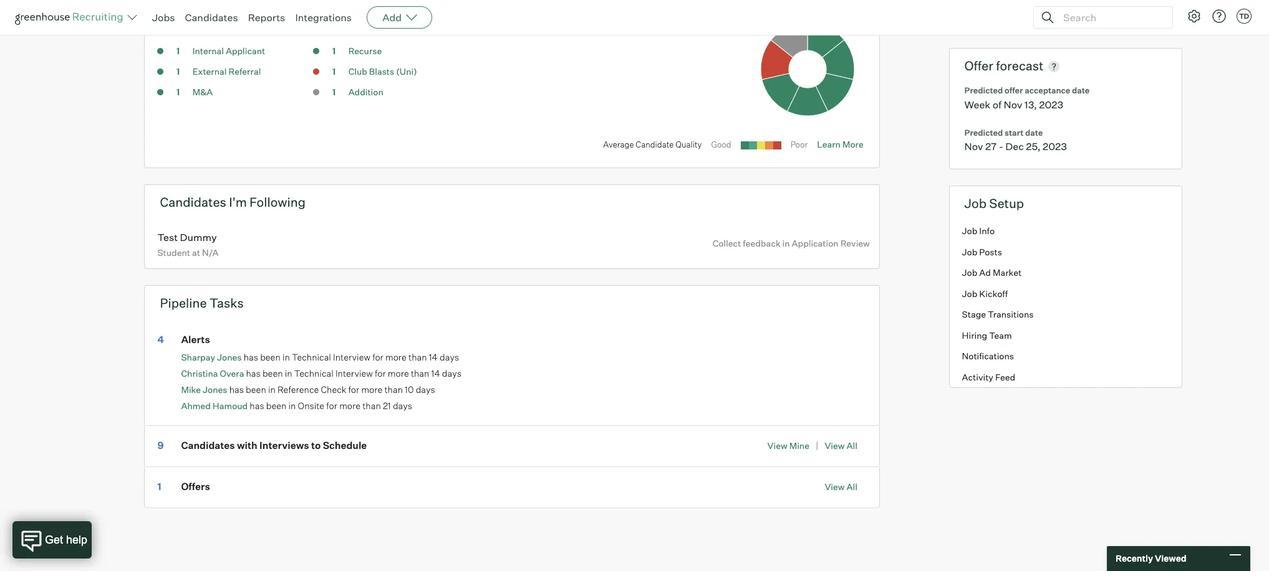Task type: describe. For each thing, give the bounding box(es) containing it.
christina overa link
[[181, 369, 244, 379]]

offer
[[1005, 86, 1023, 96]]

internal applicant
[[192, 46, 265, 56]]

4
[[157, 334, 164, 346]]

hiring team link
[[950, 325, 1182, 346]]

interviews
[[260, 440, 309, 452]]

ahmed
[[181, 401, 211, 412]]

td button
[[1237, 9, 1252, 24]]

check
[[321, 385, 346, 396]]

learn more link
[[817, 139, 864, 149]]

1 for internal applicant
[[176, 46, 180, 56]]

has right hamoud at the left bottom of the page
[[250, 401, 264, 412]]

pipeline tasks
[[160, 295, 244, 311]]

external referral link
[[192, 66, 261, 77]]

1 left offers
[[157, 481, 161, 494]]

to
[[311, 440, 321, 452]]

at
[[192, 248, 200, 258]]

candidates for candidates link
[[185, 11, 238, 24]]

stage transitions
[[962, 309, 1034, 320]]

13,
[[1025, 98, 1037, 111]]

recurse
[[348, 46, 382, 56]]

job ad market link
[[950, 263, 1182, 284]]

activity feed link
[[950, 367, 1182, 388]]

greylock
[[348, 25, 385, 36]]

n/a
[[202, 248, 219, 258]]

job for job info
[[962, 226, 978, 237]]

job for job setup
[[965, 196, 987, 212]]

greylock link
[[348, 25, 385, 36]]

team
[[989, 330, 1012, 341]]

9
[[157, 440, 164, 452]]

1 vertical spatial 14
[[431, 369, 440, 380]]

following
[[250, 194, 306, 210]]

posts
[[979, 247, 1002, 257]]

reports link
[[248, 11, 285, 24]]

jobs
[[152, 11, 175, 24]]

21
[[383, 401, 391, 412]]

view mine | view all
[[768, 440, 857, 452]]

1 link for internal applicant
[[166, 45, 191, 59]]

hiring team
[[962, 330, 1012, 341]]

27
[[985, 140, 997, 153]]

date inside predicted offer acceptance date week of nov 13, 2023
[[1072, 86, 1090, 96]]

overa
[[220, 369, 244, 379]]

of
[[993, 98, 1002, 111]]

job info
[[962, 226, 995, 237]]

learn more
[[817, 139, 864, 149]]

club blasts (uni) link
[[348, 66, 417, 77]]

0 vertical spatial interview
[[333, 353, 371, 364]]

candidates i'm following
[[160, 194, 306, 210]]

0 vertical spatial 14
[[429, 353, 438, 364]]

onsite
[[298, 401, 324, 412]]

nov inside predicted start date nov 27 - dec 25, 2023
[[965, 140, 983, 153]]

notifications link
[[950, 346, 1182, 367]]

mike jones link
[[181, 385, 227, 396]]

td
[[1239, 12, 1249, 21]]

internal applicant link
[[192, 46, 265, 56]]

activity
[[962, 372, 994, 383]]

prospects
[[995, 15, 1037, 26]]

club
[[348, 66, 367, 77]]

internal
[[192, 46, 224, 56]]

feedback
[[743, 239, 781, 249]]

club blasts (uni)
[[348, 66, 417, 77]]

1 vertical spatial interview
[[335, 369, 373, 380]]

view right |
[[825, 441, 845, 452]]

alerts
[[181, 334, 210, 346]]

offer forecast
[[965, 58, 1044, 74]]

mine
[[789, 441, 810, 452]]

0 vertical spatial jones
[[217, 353, 242, 363]]

has up the overa
[[244, 353, 258, 364]]

integrations
[[295, 11, 352, 24]]

dec
[[1006, 140, 1024, 153]]

10
[[405, 385, 414, 396]]

setup
[[989, 196, 1024, 212]]

9 link
[[157, 440, 179, 452]]

candidates for candidates i'm following
[[160, 194, 226, 210]]

current prospects link
[[950, 10, 1182, 31]]

view all
[[825, 482, 857, 493]]

-
[[999, 140, 1003, 153]]

predicted for week
[[965, 86, 1003, 96]]

hamoud
[[213, 401, 248, 412]]

1 link for recurse
[[322, 45, 346, 59]]

offers
[[181, 481, 210, 494]]

recurse link
[[348, 46, 382, 56]]

info
[[979, 226, 995, 237]]

schedule
[[323, 440, 367, 452]]

2 all from the top
[[847, 482, 857, 493]]

dummy
[[180, 231, 217, 244]]

market
[[993, 268, 1022, 278]]

0 vertical spatial technical
[[292, 353, 331, 364]]

1 vertical spatial technical
[[294, 369, 334, 380]]

start
[[1005, 128, 1024, 138]]

review
[[841, 239, 870, 249]]

external
[[192, 66, 227, 77]]

1 for club blasts (uni)
[[332, 66, 336, 77]]

sharpay
[[181, 353, 215, 363]]

acceptance
[[1025, 86, 1070, 96]]

view for view mine | view all
[[768, 441, 788, 452]]

nov inside predicted offer acceptance date week of nov 13, 2023
[[1004, 98, 1022, 111]]

1 link for addition
[[322, 86, 346, 101]]

1 for external referral
[[176, 66, 180, 77]]

1 link for club blasts (uni)
[[322, 66, 346, 80]]

predicted offer acceptance date week of nov 13, 2023
[[965, 86, 1090, 111]]

1 for m&a
[[176, 87, 180, 97]]

m&a
[[192, 87, 213, 97]]



Task type: vqa. For each thing, say whether or not it's contained in the screenshot.
Recurse link
yes



Task type: locate. For each thing, give the bounding box(es) containing it.
job left posts
[[962, 247, 978, 257]]

view all link right |
[[825, 441, 857, 452]]

job ad market
[[962, 268, 1022, 278]]

more
[[385, 353, 407, 364], [388, 369, 409, 380], [361, 385, 383, 396], [339, 401, 361, 412]]

all right |
[[847, 441, 857, 452]]

0 vertical spatial predicted
[[965, 86, 1003, 96]]

1 link left external
[[166, 66, 191, 80]]

tasks
[[210, 295, 244, 311]]

job for job posts
[[962, 247, 978, 257]]

1 for recurse
[[332, 46, 336, 56]]

candidates up dummy
[[160, 194, 226, 210]]

1 horizontal spatial nov
[[1004, 98, 1022, 111]]

0 vertical spatial candidates
[[185, 11, 238, 24]]

1 horizontal spatial date
[[1072, 86, 1090, 96]]

1 vertical spatial candidates
[[160, 194, 226, 210]]

1
[[332, 25, 336, 36], [176, 46, 180, 56], [332, 46, 336, 56], [176, 66, 180, 77], [332, 66, 336, 77], [176, 87, 180, 97], [332, 87, 336, 97], [157, 481, 161, 494]]

1 horizontal spatial referral
[[229, 66, 261, 77]]

predicted up week on the right top of page
[[965, 86, 1003, 96]]

1 vertical spatial nov
[[965, 140, 983, 153]]

configure image
[[1187, 9, 1202, 24]]

addition link
[[348, 87, 383, 97]]

1 vertical spatial referral
[[229, 66, 261, 77]]

0 vertical spatial all
[[847, 441, 857, 452]]

2 predicted from the top
[[965, 128, 1003, 138]]

job up job info
[[965, 196, 987, 212]]

interview
[[333, 353, 371, 364], [335, 369, 373, 380]]

all inside 'view mine | view all'
[[847, 441, 857, 452]]

sharpay jones has been in technical interview for more than 14 days christina overa has been in technical interview for more than 14 days mike jones has been in reference check for more than 10 days ahmed hamoud has been in onsite for more than 21 days
[[181, 353, 462, 412]]

current prospects
[[962, 15, 1037, 26]]

has down the overa
[[229, 385, 244, 396]]

predicted
[[965, 86, 1003, 96], [965, 128, 1003, 138]]

all down 'view mine | view all'
[[847, 482, 857, 493]]

job inside job info link
[[962, 226, 978, 237]]

job up stage
[[962, 289, 978, 299]]

2 view all link from the top
[[825, 482, 857, 493]]

jobs link
[[152, 11, 175, 24]]

transitions
[[988, 309, 1034, 320]]

candidates left with
[[181, 440, 235, 452]]

job posts link
[[950, 242, 1182, 263]]

1 link down integrations link
[[322, 24, 346, 39]]

nov down "offer"
[[1004, 98, 1022, 111]]

1 left external
[[176, 66, 180, 77]]

greenhouse recruiting image
[[15, 10, 127, 25]]

job kickoff
[[962, 289, 1008, 299]]

1 left m&a
[[176, 87, 180, 97]]

view all link down 'view mine | view all'
[[825, 482, 857, 493]]

14
[[429, 353, 438, 364], [431, 369, 440, 380]]

date inside predicted start date nov 27 - dec 25, 2023
[[1025, 128, 1043, 138]]

1 down integrations link
[[332, 25, 336, 36]]

1 for greylock
[[332, 25, 336, 36]]

view for view all
[[825, 482, 845, 493]]

poor
[[791, 140, 808, 149]]

job posts
[[962, 247, 1002, 257]]

view down 'view mine | view all'
[[825, 482, 845, 493]]

1 vertical spatial jones
[[203, 385, 227, 396]]

2023 right "25,"
[[1043, 140, 1067, 153]]

recently viewed
[[1116, 554, 1187, 565]]

1 vertical spatial view all link
[[825, 482, 857, 493]]

notifications
[[962, 351, 1014, 362]]

job info link
[[950, 221, 1182, 242]]

0 vertical spatial nov
[[1004, 98, 1022, 111]]

collect feedback in application review
[[713, 239, 870, 249]]

1 view all link from the top
[[825, 441, 857, 452]]

referral
[[192, 25, 224, 36], [229, 66, 261, 77]]

td button
[[1234, 6, 1254, 26]]

1 vertical spatial all
[[847, 482, 857, 493]]

application
[[792, 239, 839, 249]]

Search text field
[[1060, 8, 1161, 27]]

recently
[[1116, 554, 1153, 565]]

1 link down the "0"
[[166, 45, 191, 59]]

1 left addition 'link' on the top of the page
[[332, 87, 336, 97]]

referral down candidates link
[[192, 25, 224, 36]]

with
[[237, 440, 257, 452]]

1 link left addition
[[322, 86, 346, 101]]

nov left "27"
[[965, 140, 983, 153]]

2023 inside predicted start date nov 27 - dec 25, 2023
[[1043, 140, 1067, 153]]

job setup
[[965, 196, 1024, 212]]

pipeline
[[160, 295, 207, 311]]

1 link for m&a
[[166, 86, 191, 101]]

2023 inside predicted offer acceptance date week of nov 13, 2023
[[1039, 98, 1064, 111]]

good
[[711, 140, 731, 149]]

2023 down acceptance
[[1039, 98, 1064, 111]]

reference
[[278, 385, 319, 396]]

forecast
[[996, 58, 1044, 74]]

sharpay jones link
[[181, 353, 242, 363]]

ahmed hamoud link
[[181, 401, 248, 412]]

1 link left offers
[[157, 481, 179, 494]]

predicted inside predicted offer acceptance date week of nov 13, 2023
[[965, 86, 1003, 96]]

1 for addition
[[332, 87, 336, 97]]

1 left the recurse
[[332, 46, 336, 56]]

view left mine on the bottom of the page
[[768, 441, 788, 452]]

0 vertical spatial referral
[[192, 25, 224, 36]]

integrations link
[[295, 11, 352, 24]]

days
[[440, 353, 459, 364], [442, 369, 462, 380], [416, 385, 435, 396], [393, 401, 412, 412]]

1 link left m&a link
[[166, 86, 191, 101]]

view mine link
[[768, 441, 810, 452]]

referral down 'applicant'
[[229, 66, 261, 77]]

for
[[372, 353, 383, 364], [375, 369, 386, 380], [348, 385, 359, 396], [326, 401, 337, 412]]

1 all from the top
[[847, 441, 857, 452]]

average candidate quality
[[603, 140, 702, 149]]

0 vertical spatial view all link
[[825, 441, 857, 452]]

view
[[768, 441, 788, 452], [825, 441, 845, 452], [825, 482, 845, 493]]

in
[[782, 239, 790, 249], [282, 353, 290, 364], [285, 369, 292, 380], [268, 385, 276, 396], [288, 401, 296, 412]]

1 link left recurse link
[[322, 45, 346, 59]]

1 link for greylock
[[322, 24, 346, 39]]

0 horizontal spatial referral
[[192, 25, 224, 36]]

job for job ad market
[[962, 268, 978, 278]]

2023 for nov 27 - dec 25, 2023
[[1043, 140, 1067, 153]]

1 vertical spatial 2023
[[1043, 140, 1067, 153]]

date right acceptance
[[1072, 86, 1090, 96]]

has
[[244, 353, 258, 364], [246, 369, 261, 380], [229, 385, 244, 396], [250, 401, 264, 412]]

candidate
[[636, 140, 674, 149]]

|
[[816, 440, 819, 452]]

1 predicted from the top
[[965, 86, 1003, 96]]

0 horizontal spatial nov
[[965, 140, 983, 153]]

candidates link
[[185, 11, 238, 24]]

0 vertical spatial 2023
[[1039, 98, 1064, 111]]

job inside job kickoff "link"
[[962, 289, 978, 299]]

activity feed
[[962, 372, 1016, 383]]

christina
[[181, 369, 218, 379]]

job inside "job posts" link
[[962, 247, 978, 257]]

external referral
[[192, 66, 261, 77]]

job left ad on the top right of page
[[962, 268, 978, 278]]

25,
[[1026, 140, 1041, 153]]

collect
[[713, 239, 741, 249]]

candidates up internal
[[185, 11, 238, 24]]

offer
[[965, 58, 994, 74]]

predicted inside predicted start date nov 27 - dec 25, 2023
[[965, 128, 1003, 138]]

job inside job ad market link
[[962, 268, 978, 278]]

0 vertical spatial date
[[1072, 86, 1090, 96]]

4 link
[[157, 334, 179, 346]]

average
[[603, 140, 634, 149]]

date up "25,"
[[1025, 128, 1043, 138]]

(uni)
[[396, 66, 417, 77]]

jones up ahmed hamoud link
[[203, 385, 227, 396]]

0
[[175, 25, 181, 36]]

i'm
[[229, 194, 247, 210]]

stage
[[962, 309, 986, 320]]

ad
[[979, 268, 991, 278]]

0 horizontal spatial date
[[1025, 128, 1043, 138]]

2023 for week of nov 13, 2023
[[1039, 98, 1064, 111]]

week
[[965, 98, 991, 111]]

m&a link
[[192, 87, 213, 97]]

predicted for 27
[[965, 128, 1003, 138]]

2 vertical spatial candidates
[[181, 440, 235, 452]]

job
[[965, 196, 987, 212], [962, 226, 978, 237], [962, 247, 978, 257], [962, 268, 978, 278], [962, 289, 978, 299]]

applicant
[[226, 46, 265, 56]]

predicted up "27"
[[965, 128, 1003, 138]]

job for job kickoff
[[962, 289, 978, 299]]

learn
[[817, 139, 841, 149]]

1 vertical spatial date
[[1025, 128, 1043, 138]]

1 link for external referral
[[166, 66, 191, 80]]

1 left the club
[[332, 66, 336, 77]]

has right the overa
[[246, 369, 261, 380]]

jones up the overa
[[217, 353, 242, 363]]

1 link left the club
[[322, 66, 346, 80]]

job left the info
[[962, 226, 978, 237]]

been
[[260, 353, 281, 364], [263, 369, 283, 380], [246, 385, 266, 396], [266, 401, 287, 412]]

1 down the "0"
[[176, 46, 180, 56]]

1 vertical spatial predicted
[[965, 128, 1003, 138]]

test dummy student at n/a
[[157, 231, 219, 258]]

2023
[[1039, 98, 1064, 111], [1043, 140, 1067, 153]]

current
[[962, 15, 993, 26]]

candidates for candidates with interviews to schedule
[[181, 440, 235, 452]]



